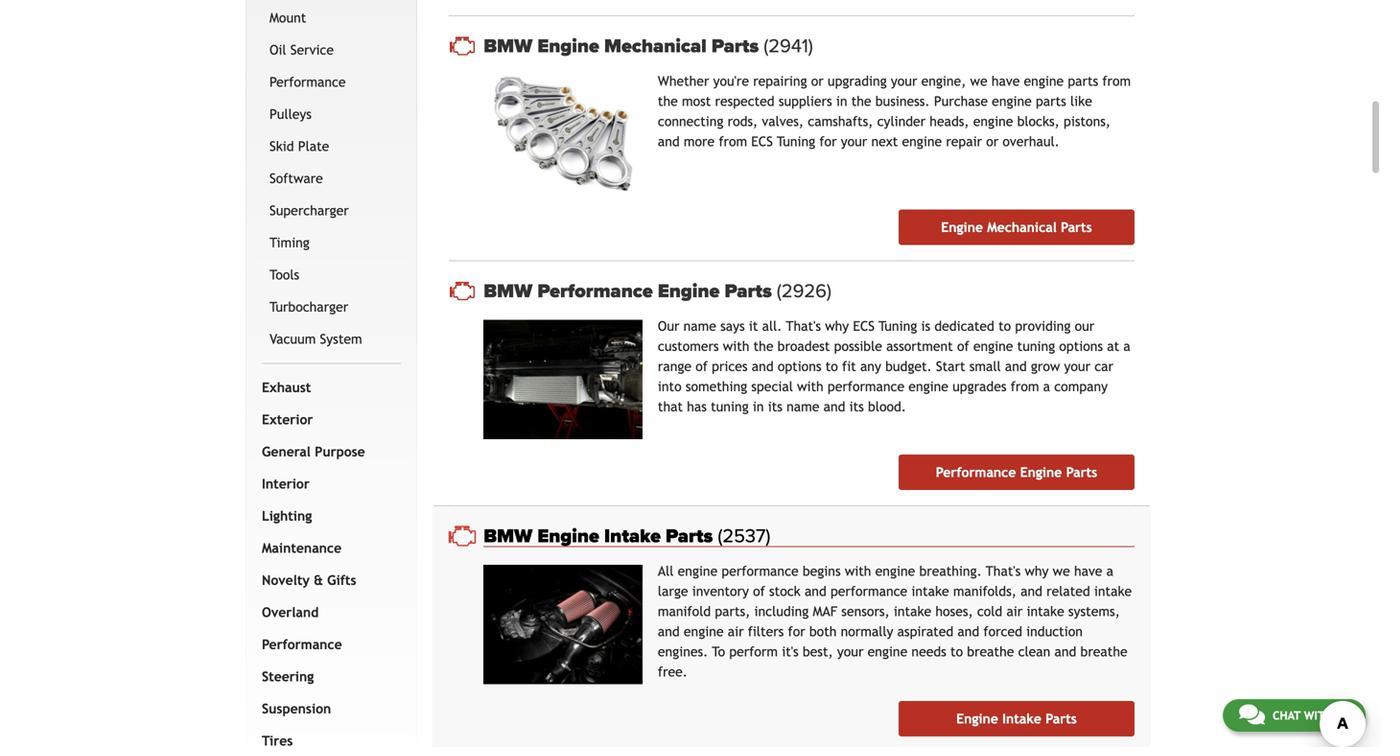 Task type: vqa. For each thing, say whether or not it's contained in the screenshot.
the leftmost name
yes



Task type: locate. For each thing, give the bounding box(es) containing it.
0 vertical spatial mechanical
[[604, 35, 707, 58]]

mechanical up whether
[[604, 35, 707, 58]]

engine up engine mechanical parts thumbnail image
[[537, 35, 599, 58]]

the down whether
[[658, 94, 678, 109]]

0 vertical spatial air
[[1006, 604, 1023, 619]]

stock
[[769, 584, 801, 599]]

and down fit
[[823, 399, 845, 414]]

0 horizontal spatial breathe
[[967, 644, 1014, 659]]

1 vertical spatial a
[[1043, 379, 1050, 394]]

1 vertical spatial mechanical
[[987, 220, 1057, 235]]

1 horizontal spatial have
[[1074, 563, 1102, 579]]

1 vertical spatial of
[[696, 359, 708, 374]]

and left the related
[[1021, 584, 1042, 599]]

0 vertical spatial in
[[836, 94, 847, 109]]

3 bmw from the top
[[484, 525, 532, 548]]

0 horizontal spatial from
[[719, 134, 747, 149]]

0 horizontal spatial in
[[753, 399, 764, 414]]

have inside all engine performance begins with engine breathing. that's why we have a large inventory of stock and performance intake manifolds, and related intake manifold parts, including maf sensors, intake hoses, cold air intake systems, and engine air filters for both normally aspirated and forced induction engines. to perform it's best, your engine needs to breathe clean and breathe free.
[[1074, 563, 1102, 579]]

oil service link
[[266, 34, 397, 66]]

1 horizontal spatial its
[[849, 399, 864, 414]]

from
[[1102, 73, 1131, 89], [719, 134, 747, 149], [1011, 379, 1039, 394]]

0 horizontal spatial that's
[[786, 318, 821, 334]]

1 its from the left
[[768, 399, 783, 414]]

oil
[[269, 42, 286, 57]]

0 horizontal spatial air
[[728, 624, 744, 639]]

performance down overland
[[262, 637, 342, 652]]

like
[[1070, 94, 1092, 109]]

1 vertical spatial we
[[1053, 563, 1070, 579]]

or up suppliers
[[811, 73, 824, 89]]

of down dedicated
[[957, 339, 969, 354]]

chat with us
[[1273, 709, 1349, 722]]

of down "customers"
[[696, 359, 708, 374]]

why up possible
[[825, 318, 849, 334]]

parts up blocks,
[[1036, 94, 1066, 109]]

to left the providing
[[998, 318, 1011, 334]]

0 vertical spatial performance
[[828, 379, 904, 394]]

performance link
[[266, 66, 397, 98], [258, 628, 397, 661]]

performance engine parts link
[[899, 455, 1135, 490]]

in down special
[[753, 399, 764, 414]]

performance link down service
[[266, 66, 397, 98]]

0 vertical spatial why
[[825, 318, 849, 334]]

timing
[[269, 235, 310, 250]]

novelty & gifts link
[[258, 564, 397, 596]]

that's up broadest
[[786, 318, 821, 334]]

0 vertical spatial to
[[998, 318, 1011, 334]]

1 horizontal spatial that's
[[986, 563, 1021, 579]]

plate
[[298, 138, 329, 154]]

at
[[1107, 339, 1119, 354]]

1 vertical spatial options
[[778, 359, 821, 374]]

is
[[921, 318, 930, 334]]

the
[[658, 94, 678, 109], [851, 94, 871, 109], [753, 339, 773, 354]]

we up purchase
[[970, 73, 987, 89]]

1 horizontal spatial to
[[950, 644, 963, 659]]

1 horizontal spatial air
[[1006, 604, 1023, 619]]

1 horizontal spatial ecs
[[853, 318, 875, 334]]

0 vertical spatial have
[[991, 73, 1020, 89]]

have up the related
[[1074, 563, 1102, 579]]

and
[[658, 134, 680, 149], [752, 359, 774, 374], [1005, 359, 1027, 374], [823, 399, 845, 414], [805, 584, 826, 599], [1021, 584, 1042, 599], [658, 624, 680, 639], [958, 624, 979, 639], [1054, 644, 1076, 659]]

the inside 'our name says it all. that's why ecs tuning is dedicated to providing our customers with the broadest possible assortment of engine tuning options at a range of prices and options to fit any budget. start small and grow your car into something special with performance engine upgrades from a company that has tuning in its name and its blood.'
[[753, 339, 773, 354]]

intake up all on the bottom of page
[[604, 525, 661, 548]]

ecs down rods,
[[751, 134, 773, 149]]

engine mechanical parts thumbnail image image
[[484, 75, 642, 194]]

a right at
[[1123, 339, 1131, 354]]

0 horizontal spatial why
[[825, 318, 849, 334]]

the down upgrading
[[851, 94, 871, 109]]

name down special
[[787, 399, 819, 414]]

with right special
[[797, 379, 824, 394]]

or right repair
[[986, 134, 999, 149]]

camshafts,
[[808, 114, 873, 129]]

have up blocks,
[[991, 73, 1020, 89]]

from inside 'our name says it all. that's why ecs tuning is dedicated to providing our customers with the broadest possible assortment of engine tuning options at a range of prices and options to fit any budget. start small and grow your car into something special with performance engine upgrades from a company that has tuning in its name and its blood.'
[[1011, 379, 1039, 394]]

0 horizontal spatial ecs
[[751, 134, 773, 149]]

1 vertical spatial that's
[[986, 563, 1021, 579]]

for inside all engine performance begins with engine breathing. that's why we have a large inventory of stock and performance intake manifolds, and related intake manifold parts, including maf sensors, intake hoses, cold air intake systems, and engine air filters for both normally aspirated and forced induction engines. to perform it's best, your engine needs to breathe clean and breathe free.
[[788, 624, 805, 639]]

and down begins
[[805, 584, 826, 599]]

1 bmw from the top
[[484, 35, 532, 58]]

ecs inside whether you're repairing or upgrading your engine, we have engine parts from the most respected suppliers in the business. purchase engine parts like connecting rods, valves, camshafts, cylinder heads, engine blocks, pistons, and more from ecs tuning for your next engine repair or overhaul.
[[751, 134, 773, 149]]

suspension
[[262, 701, 331, 716]]

we inside all engine performance begins with engine breathing. that's why we have a large inventory of stock and performance intake manifolds, and related intake manifold parts, including maf sensors, intake hoses, cold air intake systems, and engine air filters for both normally aspirated and forced induction engines. to perform it's best, your engine needs to breathe clean and breathe free.
[[1053, 563, 1070, 579]]

with down says
[[723, 339, 749, 354]]

your up company
[[1064, 359, 1090, 374]]

intake
[[911, 584, 949, 599], [1094, 584, 1132, 599], [894, 604, 931, 619], [1027, 604, 1064, 619]]

1 horizontal spatial mechanical
[[987, 220, 1057, 235]]

performance
[[828, 379, 904, 394], [722, 563, 799, 579], [831, 584, 907, 599]]

air
[[1006, 604, 1023, 619], [728, 624, 744, 639]]

in inside 'our name says it all. that's why ecs tuning is dedicated to providing our customers with the broadest possible assortment of engine tuning options at a range of prices and options to fit any budget. start small and grow your car into something special with performance engine upgrades from a company that has tuning in its name and its blood.'
[[753, 399, 764, 414]]

2 vertical spatial of
[[753, 584, 765, 599]]

that's inside all engine performance begins with engine breathing. that's why we have a large inventory of stock and performance intake manifolds, and related intake manifold parts, including maf sensors, intake hoses, cold air intake systems, and engine air filters for both normally aspirated and forced induction engines. to perform it's best, your engine needs to breathe clean and breathe free.
[[986, 563, 1021, 579]]

0 horizontal spatial options
[[778, 359, 821, 374]]

2 vertical spatial bmw
[[484, 525, 532, 548]]

0 horizontal spatial we
[[970, 73, 987, 89]]

from down rods,
[[719, 134, 747, 149]]

for
[[819, 134, 837, 149], [788, 624, 805, 639]]

1 horizontal spatial why
[[1025, 563, 1049, 579]]

that's
[[786, 318, 821, 334], [986, 563, 1021, 579]]

name up "customers"
[[683, 318, 716, 334]]

performance link down overland
[[258, 628, 397, 661]]

needs
[[911, 644, 946, 659]]

1 horizontal spatial intake
[[1002, 711, 1042, 727]]

suppliers
[[779, 94, 832, 109]]

performance up performance engine parts thumbnail image
[[537, 280, 653, 303]]

1 horizontal spatial the
[[753, 339, 773, 354]]

tuning down something
[[711, 399, 749, 414]]

of left stock
[[753, 584, 765, 599]]

0 horizontal spatial intake
[[604, 525, 661, 548]]

to inside all engine performance begins with engine breathing. that's why we have a large inventory of stock and performance intake manifolds, and related intake manifold parts, including maf sensors, intake hoses, cold air intake systems, and engine air filters for both normally aspirated and forced induction engines. to perform it's best, your engine needs to breathe clean and breathe free.
[[950, 644, 963, 659]]

manifolds,
[[953, 584, 1016, 599]]

have
[[991, 73, 1020, 89], [1074, 563, 1102, 579]]

and left the 'grow'
[[1005, 359, 1027, 374]]

for up 'it's'
[[788, 624, 805, 639]]

ecs up possible
[[853, 318, 875, 334]]

breathe down "forced"
[[967, 644, 1014, 659]]

0 vertical spatial of
[[957, 339, 969, 354]]

your inside 'our name says it all. that's why ecs tuning is dedicated to providing our customers with the broadest possible assortment of engine tuning options at a range of prices and options to fit any budget. start small and grow your car into something special with performance engine upgrades from a company that has tuning in its name and its blood.'
[[1064, 359, 1090, 374]]

engine subcategories element
[[262, 0, 401, 364]]

1 horizontal spatial parts
[[1068, 73, 1098, 89]]

2 bmw from the top
[[484, 280, 532, 303]]

performance up the sensors,
[[831, 584, 907, 599]]

lighting
[[262, 508, 312, 523]]

0 vertical spatial bmw
[[484, 35, 532, 58]]

small
[[969, 359, 1001, 374]]

1 vertical spatial ecs
[[853, 318, 875, 334]]

intake down "clean"
[[1002, 711, 1042, 727]]

its down special
[[768, 399, 783, 414]]

1 vertical spatial intake
[[1002, 711, 1042, 727]]

0 horizontal spatial for
[[788, 624, 805, 639]]

performance up stock
[[722, 563, 799, 579]]

1 vertical spatial to
[[825, 359, 838, 374]]

bmw                                                                                    engine mechanical parts link
[[484, 35, 1135, 58]]

all engine performance begins with engine breathing. that's why we have a large inventory of stock and performance intake manifolds, and related intake manifold parts, including maf sensors, intake hoses, cold air intake systems, and engine air filters for both normally aspirated and forced induction engines. to perform it's best, your engine needs to breathe clean and breathe free.
[[658, 563, 1132, 680]]

intake up the induction
[[1027, 604, 1064, 619]]

0 vertical spatial ecs
[[751, 134, 773, 149]]

2 vertical spatial from
[[1011, 379, 1039, 394]]

general
[[262, 444, 311, 459]]

1 vertical spatial or
[[986, 134, 999, 149]]

1 horizontal spatial for
[[819, 134, 837, 149]]

0 vertical spatial we
[[970, 73, 987, 89]]

intake
[[604, 525, 661, 548], [1002, 711, 1042, 727]]

1 horizontal spatial in
[[836, 94, 847, 109]]

0 horizontal spatial tuning
[[711, 399, 749, 414]]

of inside all engine performance begins with engine breathing. that's why we have a large inventory of stock and performance intake manifolds, and related intake manifold parts, including maf sensors, intake hoses, cold air intake systems, and engine air filters for both normally aspirated and forced induction engines. to perform it's best, your engine needs to breathe clean and breathe free.
[[753, 584, 765, 599]]

we up the related
[[1053, 563, 1070, 579]]

0 vertical spatial tuning
[[1017, 339, 1055, 354]]

0 horizontal spatial name
[[683, 318, 716, 334]]

skid
[[269, 138, 294, 154]]

air up "forced"
[[1006, 604, 1023, 619]]

tuning down the providing
[[1017, 339, 1055, 354]]

1 horizontal spatial a
[[1106, 563, 1113, 579]]

2 horizontal spatial from
[[1102, 73, 1131, 89]]

the down all.
[[753, 339, 773, 354]]

has
[[687, 399, 707, 414]]

performance down upgrades
[[936, 465, 1016, 480]]

0 horizontal spatial its
[[768, 399, 783, 414]]

1 horizontal spatial tuning
[[879, 318, 917, 334]]

0 horizontal spatial parts
[[1036, 94, 1066, 109]]

with right begins
[[845, 563, 871, 579]]

1 breathe from the left
[[967, 644, 1014, 659]]

to right needs on the bottom of the page
[[950, 644, 963, 659]]

us
[[1336, 709, 1349, 722]]

1 vertical spatial why
[[1025, 563, 1049, 579]]

says
[[720, 318, 745, 334]]

software link
[[266, 162, 397, 195]]

engine up our
[[658, 280, 720, 303]]

1 vertical spatial tuning
[[879, 318, 917, 334]]

mount link
[[266, 2, 397, 34]]

performance down any
[[828, 379, 904, 394]]

more
[[684, 134, 715, 149]]

engine down company
[[1020, 465, 1062, 480]]

all.
[[762, 318, 782, 334]]

1 horizontal spatial of
[[753, 584, 765, 599]]

from down the 'grow'
[[1011, 379, 1039, 394]]

a up systems, at the right bottom
[[1106, 563, 1113, 579]]

1 vertical spatial have
[[1074, 563, 1102, 579]]

service
[[290, 42, 334, 57]]

engine mechanical parts link
[[899, 210, 1135, 245]]

your down normally
[[837, 644, 864, 659]]

0 horizontal spatial to
[[825, 359, 838, 374]]

1 horizontal spatial breathe
[[1080, 644, 1127, 659]]

breathe down systems, at the right bottom
[[1080, 644, 1127, 659]]

2 its from the left
[[849, 399, 864, 414]]

range
[[658, 359, 691, 374]]

tuning left is
[[879, 318, 917, 334]]

a down the 'grow'
[[1043, 379, 1050, 394]]

2 vertical spatial performance
[[831, 584, 907, 599]]

hoses,
[[935, 604, 973, 619]]

1 horizontal spatial options
[[1059, 339, 1103, 354]]

of
[[957, 339, 969, 354], [696, 359, 708, 374], [753, 584, 765, 599]]

2 horizontal spatial a
[[1123, 339, 1131, 354]]

general purpose link
[[258, 436, 397, 468]]

options down broadest
[[778, 359, 821, 374]]

whether you're repairing or upgrading your engine, we have engine parts from the most respected suppliers in the business. purchase engine parts like connecting rods, valves, camshafts, cylinder heads, engine blocks, pistons, and more from ecs tuning for your next engine repair or overhaul.
[[658, 73, 1131, 149]]

why
[[825, 318, 849, 334], [1025, 563, 1049, 579]]

engine down "forced"
[[956, 711, 998, 727]]

0 vertical spatial options
[[1059, 339, 1103, 354]]

2 horizontal spatial to
[[998, 318, 1011, 334]]

that's inside 'our name says it all. that's why ecs tuning is dedicated to providing our customers with the broadest possible assortment of engine tuning options at a range of prices and options to fit any budget. start small and grow your car into something special with performance engine upgrades from a company that has tuning in its name and its blood.'
[[786, 318, 821, 334]]

systems,
[[1068, 604, 1120, 619]]

1 horizontal spatial we
[[1053, 563, 1070, 579]]

supercharger
[[269, 203, 349, 218]]

options down our
[[1059, 339, 1103, 354]]

performance down service
[[269, 74, 346, 89]]

1 vertical spatial tuning
[[711, 399, 749, 414]]

bmw                                                                                    performance engine parts link
[[484, 280, 1135, 303]]

your
[[891, 73, 917, 89], [841, 134, 867, 149], [1064, 359, 1090, 374], [837, 644, 864, 659]]

2 vertical spatial to
[[950, 644, 963, 659]]

performance inside engine subcategories element
[[269, 74, 346, 89]]

a inside all engine performance begins with engine breathing. that's why we have a large inventory of stock and performance intake manifolds, and related intake manifold parts, including maf sensors, intake hoses, cold air intake systems, and engine air filters for both normally aspirated and forced induction engines. to perform it's best, your engine needs to breathe clean and breathe free.
[[1106, 563, 1113, 579]]

its left blood.
[[849, 399, 864, 414]]

all
[[658, 563, 674, 579]]

manifold
[[658, 604, 711, 619]]

novelty
[[262, 572, 310, 588]]

tuning inside 'our name says it all. that's why ecs tuning is dedicated to providing our customers with the broadest possible assortment of engine tuning options at a range of prices and options to fit any budget. start small and grow your car into something special with performance engine upgrades from a company that has tuning in its name and its blood.'
[[879, 318, 917, 334]]

engine intake parts
[[956, 711, 1077, 727]]

0 vertical spatial tuning
[[777, 134, 815, 149]]

and down connecting
[[658, 134, 680, 149]]

we
[[970, 73, 987, 89], [1053, 563, 1070, 579]]

0 vertical spatial for
[[819, 134, 837, 149]]

1 horizontal spatial from
[[1011, 379, 1039, 394]]

1 vertical spatial from
[[719, 134, 747, 149]]

in up camshafts,
[[836, 94, 847, 109]]

mechanical down overhaul.
[[987, 220, 1057, 235]]

1 horizontal spatial name
[[787, 399, 819, 414]]

vacuum system link
[[266, 323, 397, 355]]

for down camshafts,
[[819, 134, 837, 149]]

air down parts,
[[728, 624, 744, 639]]

your down camshafts,
[[841, 134, 867, 149]]

bmw for bmw                                                                                    engine intake parts
[[484, 525, 532, 548]]

with inside all engine performance begins with engine breathing. that's why we have a large inventory of stock and performance intake manifolds, and related intake manifold parts, including maf sensors, intake hoses, cold air intake systems, and engine air filters for both normally aspirated and forced induction engines. to perform it's best, your engine needs to breathe clean and breathe free.
[[845, 563, 871, 579]]

mechanical
[[604, 35, 707, 58], [987, 220, 1057, 235]]

1 vertical spatial in
[[753, 399, 764, 414]]

cold
[[977, 604, 1002, 619]]

parts up the like
[[1068, 73, 1098, 89]]

&
[[314, 572, 323, 588]]

free.
[[658, 664, 688, 680]]

performance inside 'our name says it all. that's why ecs tuning is dedicated to providing our customers with the broadest possible assortment of engine tuning options at a range of prices and options to fit any budget. start small and grow your car into something special with performance engine upgrades from a company that has tuning in its name and its blood.'
[[828, 379, 904, 394]]

1 vertical spatial name
[[787, 399, 819, 414]]

that's up 'manifolds,'
[[986, 563, 1021, 579]]

budget.
[[885, 359, 932, 374]]

0 horizontal spatial have
[[991, 73, 1020, 89]]

2 vertical spatial a
[[1106, 563, 1113, 579]]

bmw for bmw                                                                                    engine mechanical parts
[[484, 35, 532, 58]]

why up the related
[[1025, 563, 1049, 579]]

from up pistons,
[[1102, 73, 1131, 89]]

to left fit
[[825, 359, 838, 374]]

pulleys link
[[266, 98, 397, 130]]

interior
[[262, 476, 310, 491]]

tuning down valves,
[[777, 134, 815, 149]]

bmw                                                                                    engine intake parts
[[484, 525, 718, 548]]

1 vertical spatial for
[[788, 624, 805, 639]]

intake down breathing.
[[911, 584, 949, 599]]

have inside whether you're repairing or upgrading your engine, we have engine parts from the most respected suppliers in the business. purchase engine parts like connecting rods, valves, camshafts, cylinder heads, engine blocks, pistons, and more from ecs tuning for your next engine repair or overhaul.
[[991, 73, 1020, 89]]

bmw                                                                                    engine mechanical parts
[[484, 35, 764, 58]]

1 horizontal spatial tuning
[[1017, 339, 1055, 354]]

0 horizontal spatial mechanical
[[604, 35, 707, 58]]

vacuum system
[[269, 331, 362, 347]]

bmw for bmw                                                                                    performance engine parts
[[484, 280, 532, 303]]

options
[[1059, 339, 1103, 354], [778, 359, 821, 374]]

1 vertical spatial bmw
[[484, 280, 532, 303]]

0 vertical spatial or
[[811, 73, 824, 89]]



Task type: describe. For each thing, give the bounding box(es) containing it.
clean
[[1018, 644, 1050, 659]]

broadest
[[777, 339, 830, 354]]

1 vertical spatial air
[[728, 624, 744, 639]]

sensors,
[[841, 604, 890, 619]]

overhaul.
[[1003, 134, 1060, 149]]

1 vertical spatial performance link
[[258, 628, 397, 661]]

any
[[860, 359, 881, 374]]

performance engine parts thumbnail image image
[[484, 320, 642, 439]]

perform
[[729, 644, 778, 659]]

and inside whether you're repairing or upgrading your engine, we have engine parts from the most respected suppliers in the business. purchase engine parts like connecting rods, valves, camshafts, cylinder heads, engine blocks, pistons, and more from ecs tuning for your next engine repair or overhaul.
[[658, 134, 680, 149]]

in inside whether you're repairing or upgrading your engine, we have engine parts from the most respected suppliers in the business. purchase engine parts like connecting rods, valves, camshafts, cylinder heads, engine blocks, pistons, and more from ecs tuning for your next engine repair or overhaul.
[[836, 94, 847, 109]]

blocks,
[[1017, 114, 1060, 129]]

filters
[[748, 624, 784, 639]]

why inside all engine performance begins with engine breathing. that's why we have a large inventory of stock and performance intake manifolds, and related intake manifold parts, including maf sensors, intake hoses, cold air intake systems, and engine air filters for both normally aspirated and forced induction engines. to perform it's best, your engine needs to breathe clean and breathe free.
[[1025, 563, 1049, 579]]

0 vertical spatial intake
[[604, 525, 661, 548]]

intake inside engine intake parts link
[[1002, 711, 1042, 727]]

maintenance
[[262, 540, 342, 556]]

engine mechanical parts
[[941, 220, 1092, 235]]

exterior link
[[258, 404, 397, 436]]

aspirated
[[897, 624, 953, 639]]

tools link
[[266, 259, 397, 291]]

gifts
[[327, 572, 356, 588]]

mechanical inside engine mechanical parts link
[[987, 220, 1057, 235]]

steering link
[[258, 661, 397, 693]]

repair
[[946, 134, 982, 149]]

timing link
[[266, 227, 397, 259]]

0 vertical spatial name
[[683, 318, 716, 334]]

fit
[[842, 359, 856, 374]]

repairing
[[753, 73, 807, 89]]

and down 'hoses,'
[[958, 624, 979, 639]]

bmw                                                                                    engine intake parts link
[[484, 525, 1135, 548]]

whether
[[658, 73, 709, 89]]

for inside whether you're repairing or upgrading your engine, we have engine parts from the most respected suppliers in the business. purchase engine parts like connecting rods, valves, camshafts, cylinder heads, engine blocks, pistons, and more from ecs tuning for your next engine repair or overhaul.
[[819, 134, 837, 149]]

something
[[686, 379, 747, 394]]

including
[[754, 604, 809, 619]]

valves,
[[762, 114, 804, 129]]

mount
[[269, 10, 306, 25]]

skid plate
[[269, 138, 329, 154]]

large
[[658, 584, 688, 599]]

ecs inside 'our name says it all. that's why ecs tuning is dedicated to providing our customers with the broadest possible assortment of engine tuning options at a range of prices and options to fit any budget. start small and grow your car into something special with performance engine upgrades from a company that has tuning in its name and its blood.'
[[853, 318, 875, 334]]

begins
[[803, 563, 841, 579]]

0 vertical spatial from
[[1102, 73, 1131, 89]]

1 vertical spatial parts
[[1036, 94, 1066, 109]]

assortment
[[886, 339, 953, 354]]

why inside 'our name says it all. that's why ecs tuning is dedicated to providing our customers with the broadest possible assortment of engine tuning options at a range of prices and options to fit any budget. start small and grow your car into something special with performance engine upgrades from a company that has tuning in its name and its blood.'
[[825, 318, 849, 334]]

1 horizontal spatial or
[[986, 134, 999, 149]]

software
[[269, 171, 323, 186]]

next
[[871, 134, 898, 149]]

bmw                                                                                    performance engine parts
[[484, 280, 777, 303]]

start
[[936, 359, 965, 374]]

maintenance link
[[258, 532, 397, 564]]

0 horizontal spatial a
[[1043, 379, 1050, 394]]

engine up engine intake parts thumbnail image
[[537, 525, 599, 548]]

tuning inside whether you're repairing or upgrading your engine, we have engine parts from the most respected suppliers in the business. purchase engine parts like connecting rods, valves, camshafts, cylinder heads, engine blocks, pistons, and more from ecs tuning for your next engine repair or overhaul.
[[777, 134, 815, 149]]

connecting
[[658, 114, 724, 129]]

2 horizontal spatial of
[[957, 339, 969, 354]]

oil service
[[269, 42, 334, 57]]

intake up aspirated
[[894, 604, 931, 619]]

2 horizontal spatial the
[[851, 94, 871, 109]]

forced
[[983, 624, 1022, 639]]

0 horizontal spatial of
[[696, 359, 708, 374]]

both
[[809, 624, 837, 639]]

inventory
[[692, 584, 749, 599]]

business.
[[875, 94, 930, 109]]

interior link
[[258, 468, 397, 500]]

exhaust link
[[258, 371, 397, 404]]

skid plate link
[[266, 130, 397, 162]]

upgrades
[[952, 379, 1007, 394]]

chat with us link
[[1223, 699, 1366, 732]]

purpose
[[315, 444, 365, 459]]

engine intake parts thumbnail image image
[[484, 565, 642, 684]]

2 breathe from the left
[[1080, 644, 1127, 659]]

0 vertical spatial performance link
[[266, 66, 397, 98]]

it's
[[782, 644, 799, 659]]

0 horizontal spatial or
[[811, 73, 824, 89]]

1 vertical spatial performance
[[722, 563, 799, 579]]

we inside whether you're repairing or upgrading your engine, we have engine parts from the most respected suppliers in the business. purchase engine parts like connecting rods, valves, camshafts, cylinder heads, engine blocks, pistons, and more from ecs tuning for your next engine repair or overhaul.
[[970, 73, 987, 89]]

respected
[[715, 94, 775, 109]]

0 horizontal spatial the
[[658, 94, 678, 109]]

pulleys
[[269, 106, 312, 122]]

company
[[1054, 379, 1108, 394]]

tools
[[269, 267, 299, 282]]

possible
[[834, 339, 882, 354]]

dedicated
[[934, 318, 994, 334]]

induction
[[1026, 624, 1083, 639]]

engine down repair
[[941, 220, 983, 235]]

performance engine parts
[[936, 465, 1097, 480]]

comments image
[[1239, 703, 1265, 726]]

cylinder
[[877, 114, 926, 129]]

best,
[[803, 644, 833, 659]]

suspension link
[[258, 693, 397, 725]]

normally
[[841, 624, 893, 639]]

turbocharger
[[269, 299, 348, 314]]

blood.
[[868, 399, 906, 414]]

0 vertical spatial a
[[1123, 339, 1131, 354]]

0 vertical spatial parts
[[1068, 73, 1098, 89]]

providing
[[1015, 318, 1071, 334]]

lighting link
[[258, 500, 397, 532]]

your inside all engine performance begins with engine breathing. that's why we have a large inventory of stock and performance intake manifolds, and related intake manifold parts, including maf sensors, intake hoses, cold air intake systems, and engine air filters for both normally aspirated and forced induction engines. to perform it's best, your engine needs to breathe clean and breathe free.
[[837, 644, 864, 659]]

heads,
[[930, 114, 969, 129]]

engines.
[[658, 644, 708, 659]]

engine intake parts link
[[899, 701, 1135, 737]]

purchase
[[934, 94, 988, 109]]

and up engines.
[[658, 624, 680, 639]]

with left us
[[1304, 709, 1332, 722]]

exhaust
[[262, 380, 311, 395]]

it
[[749, 318, 758, 334]]

general purpose
[[262, 444, 365, 459]]

pistons,
[[1064, 114, 1111, 129]]

maf
[[813, 604, 837, 619]]

vacuum
[[269, 331, 316, 347]]

intake up systems, at the right bottom
[[1094, 584, 1132, 599]]

your up business.
[[891, 73, 917, 89]]

into
[[658, 379, 682, 394]]

overland link
[[258, 596, 397, 628]]

and up special
[[752, 359, 774, 374]]

and down the induction
[[1054, 644, 1076, 659]]



